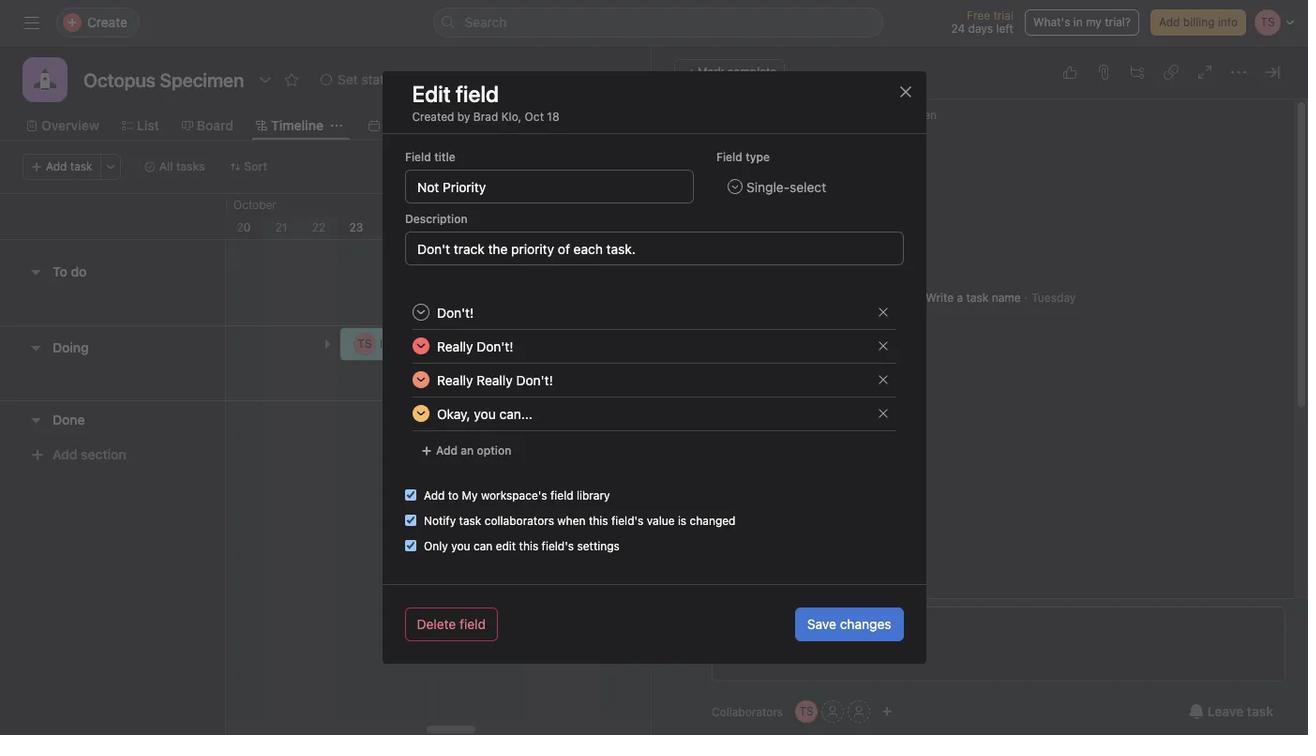 Task type: locate. For each thing, give the bounding box(es) containing it.
add to my workspace's field library
[[423, 488, 610, 502]]

what's
[[1034, 15, 1071, 29]]

dialog
[[652, 46, 1308, 735]]

0 horizontal spatial this
[[519, 539, 538, 553]]

only you can edit this field's settings
[[423, 539, 619, 553]]

description
[[405, 212, 467, 226], [674, 517, 735, 531]]

show subtasks for task identify species image
[[322, 339, 333, 350]]

1 vertical spatial remove option image
[[877, 408, 889, 419]]

collapse task list for the section done image
[[28, 412, 43, 427]]

0 vertical spatial field's
[[611, 514, 643, 528]]

2 vertical spatial field
[[460, 617, 486, 633]]

task
[[70, 159, 93, 174], [967, 291, 989, 305], [459, 514, 481, 528], [1247, 703, 1274, 719]]

due
[[674, 254, 696, 268]]

identify up the field type
[[674, 133, 720, 149]]

list link
[[122, 115, 159, 136]]

is
[[678, 514, 686, 528]]

type an option name field down poll total #
[[429, 330, 870, 362]]

hide inherited fields
[[674, 329, 781, 343]]

field up the when
[[550, 488, 573, 502]]

add or remove collaborators image
[[882, 706, 893, 718]]

add inside add section button
[[53, 446, 77, 462]]

brad
[[474, 109, 498, 123]]

field right delete
[[460, 617, 486, 633]]

board link
[[182, 115, 234, 136]]

None text field
[[79, 63, 249, 97]]

1 vertical spatial description
[[674, 517, 735, 531]]

1 remove option image from the top
[[877, 306, 889, 318]]

identify species up the field type
[[674, 133, 771, 149]]

my
[[462, 488, 478, 502]]

name
[[992, 291, 1021, 305]]

add subtask image
[[1130, 65, 1145, 80]]

2 horizontal spatial ts
[[800, 704, 814, 718]]

field for field type
[[716, 150, 742, 164]]

0 vertical spatial identify
[[674, 133, 720, 149]]

identify inside identify species link
[[674, 133, 720, 149]]

field for field title
[[405, 150, 431, 164]]

task for notify task collaborators when this field's value is changed
[[459, 514, 481, 528]]

field up the brad
[[456, 80, 499, 106]]

add task
[[46, 159, 93, 174]]

remove option image
[[877, 340, 889, 351], [877, 408, 889, 419]]

0 vertical spatial this
[[588, 514, 608, 528]]

select
[[789, 178, 826, 194]]

show subtasks for task antartica study image
[[472, 376, 483, 387]]

octopus
[[836, 108, 882, 122]]

field's
[[611, 514, 643, 528], [541, 539, 574, 553]]

1 horizontal spatial field's
[[611, 514, 643, 528]]

list
[[137, 117, 159, 133]]

field left title
[[405, 150, 431, 164]]

ts right 'collaborators'
[[800, 704, 814, 718]]

field's left value
[[611, 514, 643, 528]]

free
[[967, 8, 990, 23]]

add inside add task 'button'
[[46, 159, 67, 174]]

calendar link
[[369, 115, 439, 136]]

notify
[[423, 514, 456, 528]]

22
[[312, 220, 326, 234]]

type an option name field up hide
[[429, 296, 870, 328]]

0 vertical spatial identify species
[[674, 133, 771, 149]]

Notify task collaborators when this field's value is changed checkbox
[[405, 514, 416, 526]]

identify species inside main content
[[674, 133, 771, 149]]

field's for settings
[[541, 539, 574, 553]]

identify left 3
[[380, 337, 420, 351]]

timeline
[[271, 117, 324, 133]]

add inside add billing info button
[[1159, 15, 1180, 29]]

done
[[53, 411, 85, 427]]

you
[[451, 539, 470, 553]]

task inside 'button'
[[70, 159, 93, 174]]

0 vertical spatial field
[[456, 80, 499, 106]]

study
[[555, 374, 586, 388]]

field
[[456, 80, 499, 106], [550, 488, 573, 502], [460, 617, 486, 633]]

date
[[699, 254, 722, 268]]

1 vertical spatial field's
[[541, 539, 574, 553]]

0 horizontal spatial field
[[405, 150, 431, 164]]

species left 3
[[423, 337, 465, 351]]

collapse task list for the section doing image
[[28, 340, 43, 355]]

identify species
[[674, 133, 771, 149], [380, 337, 465, 351]]

task right a
[[967, 291, 989, 305]]

add down overview link
[[46, 159, 67, 174]]

field inside button
[[460, 617, 486, 633]]

add
[[1159, 15, 1180, 29], [46, 159, 67, 174], [436, 443, 457, 457], [53, 446, 77, 462], [423, 488, 445, 502]]

1 vertical spatial this
[[519, 539, 538, 553]]

by
[[458, 109, 470, 123]]

field inside edit field created by brad klo, oct 18
[[456, 80, 499, 106]]

search button
[[433, 8, 883, 38]]

field left type
[[716, 150, 742, 164]]

add left to
[[423, 488, 445, 502]]

1 vertical spatial ts
[[358, 337, 372, 351]]

identify species link
[[674, 131, 771, 152]]

ts left #
[[583, 262, 597, 276]]

type an option name field down hide
[[429, 363, 870, 395]]

3 type an option name field from the top
[[429, 363, 870, 395]]

this right edit
[[519, 539, 538, 553]]

type
[[745, 150, 770, 164]]

repeats image
[[879, 253, 894, 268]]

task down my
[[459, 514, 481, 528]]

field title
[[405, 150, 455, 164]]

this for when
[[588, 514, 608, 528]]

25
[[425, 220, 438, 234]]

add inside add an option button
[[436, 443, 457, 457]]

fields
[[752, 329, 781, 343]]

days
[[969, 22, 993, 36]]

#
[[605, 268, 612, 282]]

species
[[723, 133, 771, 149], [423, 337, 465, 351]]

task down overview
[[70, 159, 93, 174]]

task inside button
[[1247, 703, 1274, 719]]

0 vertical spatial remove option image
[[877, 340, 889, 351]]

1 horizontal spatial species
[[723, 133, 771, 149]]

1 horizontal spatial field
[[716, 150, 742, 164]]

1 remove option image from the top
[[877, 340, 889, 351]]

Add to My workspace's field library checkbox
[[405, 489, 416, 500]]

0 horizontal spatial field's
[[541, 539, 574, 553]]

0 vertical spatial remove option image
[[877, 306, 889, 318]]

0 horizontal spatial description
[[405, 212, 467, 226]]

single-
[[746, 178, 789, 194]]

add left 'an'
[[436, 443, 457, 457]]

1 horizontal spatial description
[[674, 517, 735, 531]]

overview
[[41, 117, 99, 133]]

0 horizontal spatial identify
[[380, 337, 420, 351]]

0 horizontal spatial species
[[423, 337, 465, 351]]

delete
[[417, 617, 456, 633]]

write a task name
[[926, 291, 1021, 305]]

0 vertical spatial description
[[405, 212, 467, 226]]

only
[[423, 539, 448, 553]]

identify
[[674, 133, 720, 149], [380, 337, 420, 351]]

1 vertical spatial identify
[[380, 337, 420, 351]]

trial?
[[1105, 15, 1131, 29]]

write
[[926, 291, 954, 305]]

task for leave task
[[1247, 703, 1274, 719]]

task inside the identify species main content
[[967, 291, 989, 305]]

2 remove option image from the top
[[877, 408, 889, 419]]

field type
[[716, 150, 770, 164]]

ts
[[583, 262, 597, 276], [358, 337, 372, 351], [800, 704, 814, 718]]

0 vertical spatial ts
[[583, 262, 597, 276]]

save
[[807, 617, 837, 633]]

notify task collaborators when this field's value is changed
[[423, 514, 735, 528]]

28
[[537, 220, 551, 234]]

collapse task list for the section to do image
[[28, 265, 43, 280]]

1 horizontal spatial identify
[[674, 133, 720, 149]]

1 vertical spatial identify species
[[380, 337, 465, 351]]

1 vertical spatial remove option image
[[877, 374, 889, 385]]

billing
[[1184, 15, 1215, 29]]

task for add task
[[70, 159, 93, 174]]

1 horizontal spatial identify species
[[674, 133, 771, 149]]

this up settings
[[588, 514, 608, 528]]

to do button
[[53, 255, 87, 289]]

add left billing
[[1159, 15, 1180, 29]]

None text field
[[405, 231, 904, 265]]

2 field from the left
[[716, 150, 742, 164]]

field for delete
[[460, 617, 486, 633]]

field's down the when
[[541, 539, 574, 553]]

2 vertical spatial ts
[[800, 704, 814, 718]]

option
[[477, 443, 511, 457]]

23
[[349, 220, 363, 234]]

field's for value
[[611, 514, 643, 528]]

free trial 24 days left
[[951, 8, 1014, 36]]

to do
[[53, 264, 87, 280]]

1 field from the left
[[405, 150, 431, 164]]

1 vertical spatial field
[[550, 488, 573, 502]]

task right leave
[[1247, 703, 1274, 719]]

remove option image for 2nd type an option name field from the top of the page
[[877, 340, 889, 351]]

type an option name field down study
[[429, 397, 870, 429]]

add to starred image
[[284, 72, 299, 87]]

1 horizontal spatial this
[[588, 514, 608, 528]]

add down 'done' button
[[53, 446, 77, 462]]

0 vertical spatial species
[[723, 133, 771, 149]]

poll total #
[[605, 255, 651, 282]]

species up the field type
[[723, 133, 771, 149]]

remove option image
[[877, 306, 889, 318], [877, 374, 889, 385]]

27
[[500, 220, 513, 234]]

mark complete
[[698, 65, 777, 79]]

this
[[588, 514, 608, 528], [519, 539, 538, 553]]

a
[[957, 291, 963, 305]]

identify species left 3
[[380, 337, 465, 351]]

0 horizontal spatial identify species
[[380, 337, 465, 351]]

rocket image
[[34, 68, 56, 91]]

30
[[612, 220, 626, 234]]

specimen
[[885, 108, 937, 122]]

Type an option name field
[[429, 296, 870, 328], [429, 330, 870, 362], [429, 363, 870, 395], [429, 397, 870, 429]]

ts right show subtasks for task identify species icon
[[358, 337, 372, 351]]

trial
[[994, 8, 1014, 23]]



Task type: vqa. For each thing, say whether or not it's contained in the screenshot.
TO DO BUTTON
yes



Task type: describe. For each thing, give the bounding box(es) containing it.
doing
[[53, 340, 89, 355]]

3
[[469, 337, 476, 351]]

section
[[81, 446, 126, 462]]

4 type an option name field from the top
[[429, 397, 870, 429]]

1 horizontal spatial ts
[[583, 262, 597, 276]]

add for add task
[[46, 159, 67, 174]]

ts button
[[796, 701, 818, 723]]

save changes
[[807, 617, 892, 633]]

add an option button
[[412, 438, 520, 464]]

mark complete button
[[674, 59, 785, 85]]

can
[[473, 539, 492, 553]]

add for add an option
[[436, 443, 457, 457]]

when
[[557, 514, 585, 528]]

done button
[[53, 403, 85, 437]]

doing button
[[53, 331, 89, 365]]

what's in my trial? button
[[1025, 9, 1140, 36]]

search
[[465, 14, 507, 30]]

full screen image
[[1198, 65, 1213, 80]]

add for add to my workspace's field library
[[423, 488, 445, 502]]

an
[[460, 443, 473, 457]]

add task button
[[23, 154, 101, 180]]

24
[[951, 22, 965, 36]]

do
[[71, 264, 87, 280]]

info
[[1218, 15, 1238, 29]]

Priority, Stage, Status… text field
[[405, 169, 694, 203]]

add for add billing info
[[1159, 15, 1180, 29]]

assignee
[[674, 217, 723, 231]]

remove option image for fourth type an option name field from the top
[[877, 408, 889, 419]]

21
[[275, 220, 287, 234]]

close details image
[[1265, 65, 1280, 80]]

octopus specimen
[[836, 108, 937, 122]]

field for edit
[[456, 80, 499, 106]]

what's in my trial?
[[1034, 15, 1131, 29]]

29
[[575, 220, 589, 234]]

leftcount image
[[479, 339, 491, 350]]

add billing info
[[1159, 15, 1238, 29]]

1 vertical spatial species
[[423, 337, 465, 351]]

antartica
[[504, 374, 552, 388]]

20
[[237, 220, 251, 234]]

description inside the identify species main content
[[674, 517, 735, 531]]

board
[[197, 117, 234, 133]]

title
[[434, 150, 455, 164]]

species inside main content
[[723, 133, 771, 149]]

tuesday
[[1032, 291, 1076, 305]]

oct
[[525, 109, 544, 123]]

2 remove option image from the top
[[877, 374, 889, 385]]

calendar
[[384, 117, 439, 133]]

dialog containing identify species
[[652, 46, 1308, 735]]

to
[[448, 488, 458, 502]]

add section button
[[23, 438, 134, 472]]

delete field button
[[405, 608, 498, 642]]

1 type an option name field from the top
[[429, 296, 870, 328]]

changes
[[840, 617, 892, 633]]

klo,
[[501, 109, 522, 123]]

created
[[412, 109, 454, 123]]

31
[[650, 220, 663, 234]]

octopus specimen link
[[836, 108, 937, 122]]

identify species main content
[[654, 99, 1272, 735]]

in
[[1074, 15, 1083, 29]]

complete
[[727, 65, 777, 79]]

library
[[576, 488, 610, 502]]

18
[[547, 109, 560, 123]]

Task Name text field
[[661, 156, 1272, 199]]

settings
[[577, 539, 619, 553]]

edit field created by brad klo, oct 18
[[412, 80, 560, 123]]

26
[[462, 220, 476, 234]]

leave task
[[1208, 703, 1274, 719]]

add an option
[[436, 443, 511, 457]]

close image
[[898, 84, 913, 99]]

due date
[[674, 254, 722, 268]]

save changes button
[[795, 608, 904, 642]]

2 type an option name field from the top
[[429, 330, 870, 362]]

to
[[53, 264, 67, 280]]

add billing info button
[[1151, 9, 1247, 36]]

edit
[[412, 80, 451, 106]]

copy task link image
[[1164, 65, 1179, 80]]

left
[[996, 22, 1014, 36]]

single-select
[[746, 178, 826, 194]]

changed
[[689, 514, 735, 528]]

value
[[646, 514, 674, 528]]

add section
[[53, 446, 126, 462]]

mark
[[698, 65, 724, 79]]

0 horizontal spatial ts
[[358, 337, 372, 351]]

my
[[1086, 15, 1102, 29]]

leave
[[1208, 703, 1244, 719]]

this for edit
[[519, 539, 538, 553]]

hide inherited fields button
[[674, 327, 781, 345]]

ts inside button
[[800, 704, 814, 718]]

total
[[627, 255, 651, 269]]

Only you can edit this field's settings checkbox
[[405, 540, 416, 551]]

add for add section
[[53, 446, 77, 462]]

collaborators
[[484, 514, 554, 528]]

search list box
[[433, 8, 883, 38]]

overview link
[[26, 115, 99, 136]]

0 likes. click to like this task image
[[1063, 65, 1078, 80]]

leave task button
[[1177, 695, 1286, 729]]

poll
[[605, 255, 624, 269]]



